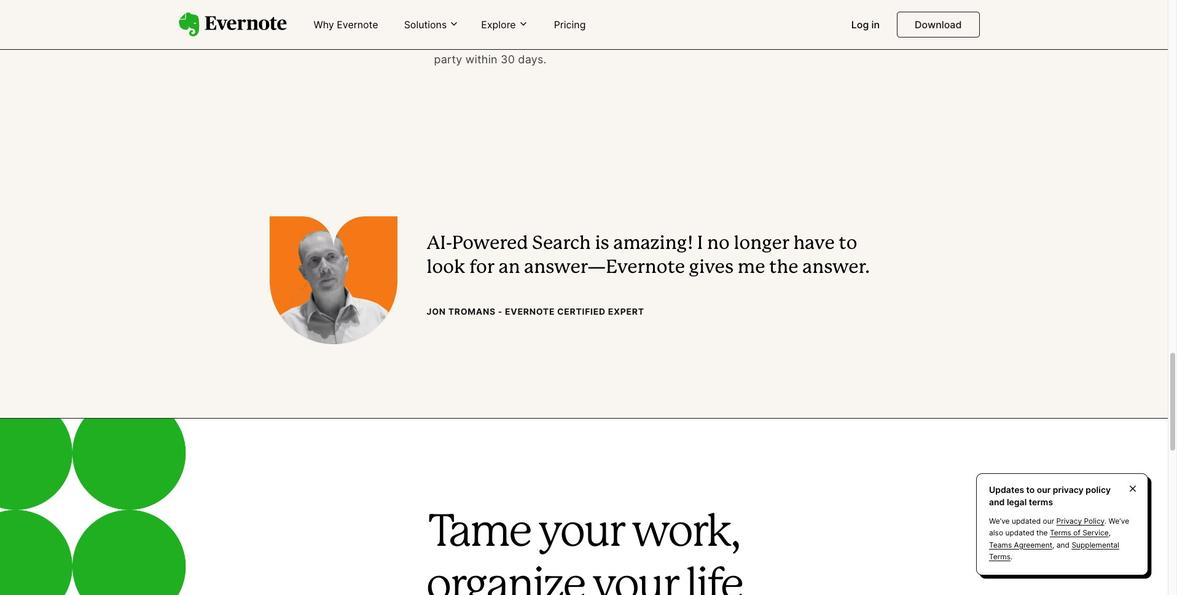Task type: describe. For each thing, give the bounding box(es) containing it.
. for . we've also updated the
[[1105, 517, 1107, 526]]

explore
[[482, 18, 516, 31]]

for
[[470, 259, 495, 277]]

updates
[[990, 484, 1025, 495]]

days.
[[518, 53, 547, 66]]

teams
[[990, 540, 1013, 549]]

1 vertical spatial your
[[592, 566, 678, 595]]

party
[[434, 53, 463, 66]]

pricing link
[[547, 14, 593, 37]]

teams agreement link
[[990, 540, 1053, 549]]

30
[[501, 53, 515, 66]]

solutions
[[404, 18, 447, 31]]

to inside updates to our privacy policy and legal terms
[[1027, 484, 1035, 495]]

why
[[314, 18, 334, 31]]

and inside terms of service , teams agreement , and
[[1057, 540, 1070, 549]]

jon tromans - evernote certified expert
[[427, 306, 645, 317]]

terms
[[1030, 497, 1054, 507]]

answer—evernote
[[525, 259, 685, 277]]

gives
[[690, 259, 734, 277]]

search
[[533, 235, 591, 253]]

is inside ai-powered search is amazing! i no longer have to look for an answer—evernote gives me the answer.
[[595, 235, 610, 253]]

within
[[466, 53, 498, 66]]

third-
[[515, 35, 545, 48]]

confidential
[[434, 18, 497, 31]]

no
[[708, 235, 730, 253]]

also
[[990, 528, 1004, 538]]

longer
[[734, 235, 790, 253]]

. for .
[[1011, 552, 1013, 561]]

your data is always confidential and is deleted by the third- party within 30 days.
[[434, 0, 547, 66]]

work,
[[632, 513, 740, 555]]

have
[[794, 235, 835, 253]]

jon
[[427, 306, 446, 317]]

data
[[462, 0, 485, 13]]

log in
[[852, 18, 880, 31]]

ai-powered search is amazing! i no longer have to look for an answer—evernote gives me the answer.
[[427, 235, 870, 277]]

agreement
[[1015, 540, 1053, 549]]

why evernote
[[314, 18, 378, 31]]

updated inside . we've also updated the
[[1006, 528, 1035, 538]]

amazing!
[[614, 235, 694, 253]]

tame your work, organize your life
[[426, 513, 742, 595]]

-
[[498, 306, 503, 317]]

0 vertical spatial updated
[[1012, 517, 1041, 526]]

terms inside terms of service , teams agreement , and
[[1051, 528, 1072, 538]]

the inside your data is always confidential and is deleted by the third- party within 30 days.
[[494, 35, 512, 48]]

we've updated our privacy policy
[[990, 517, 1105, 526]]

privacy policy link
[[1057, 517, 1105, 526]]

always
[[501, 0, 537, 13]]

terms inside supplemental terms
[[990, 552, 1011, 561]]

the inside ai-powered search is amazing! i no longer have to look for an answer—evernote gives me the answer.
[[770, 259, 799, 277]]

updates to our privacy policy and legal terms
[[990, 484, 1111, 507]]



Task type: locate. For each thing, give the bounding box(es) containing it.
is
[[489, 0, 497, 13], [523, 18, 532, 31], [595, 235, 610, 253]]

1 vertical spatial our
[[1044, 517, 1055, 526]]

0 horizontal spatial evernote
[[337, 18, 378, 31]]

updated up teams agreement link
[[1006, 528, 1035, 538]]

terms of service , teams agreement , and
[[990, 528, 1111, 549]]

and
[[500, 18, 520, 31], [990, 497, 1005, 507], [1057, 540, 1070, 549]]

0 vertical spatial your
[[538, 513, 624, 555]]

,
[[1109, 528, 1111, 538], [1053, 540, 1055, 549]]

2 vertical spatial and
[[1057, 540, 1070, 549]]

terms of service link
[[1051, 528, 1109, 538]]

solutions button
[[401, 18, 463, 31]]

powered
[[452, 235, 528, 253]]

0 horizontal spatial ,
[[1053, 540, 1055, 549]]

to up terms
[[1027, 484, 1035, 495]]

updated down legal
[[1012, 517, 1041, 526]]

your
[[434, 0, 458, 13]]

life
[[686, 566, 742, 595]]

to up answer.
[[839, 235, 858, 253]]

is up explore
[[489, 0, 497, 13]]

the down the explore button
[[494, 35, 512, 48]]

the right me
[[770, 259, 799, 277]]

the
[[494, 35, 512, 48], [770, 259, 799, 277], [1037, 528, 1049, 538]]

0 horizontal spatial to
[[839, 235, 858, 253]]

. up service
[[1105, 517, 1107, 526]]

ai-
[[427, 235, 452, 253]]

organize
[[426, 566, 585, 595]]

our
[[1038, 484, 1051, 495], [1044, 517, 1055, 526]]

2 horizontal spatial and
[[1057, 540, 1070, 549]]

0 horizontal spatial and
[[500, 18, 520, 31]]

look
[[427, 259, 466, 277]]

0 horizontal spatial .
[[1011, 552, 1013, 561]]

in
[[872, 18, 880, 31]]

0 horizontal spatial is
[[489, 0, 497, 13]]

and down always
[[500, 18, 520, 31]]

log
[[852, 18, 869, 31]]

answer.
[[803, 259, 870, 277]]

0 vertical spatial is
[[489, 0, 497, 13]]

expert
[[608, 306, 645, 317]]

jon expert image
[[270, 216, 397, 344]]

2 we've from the left
[[1109, 517, 1130, 526]]

0 vertical spatial the
[[494, 35, 512, 48]]

an
[[499, 259, 520, 277]]

to
[[839, 235, 858, 253], [1027, 484, 1035, 495]]

we've
[[990, 517, 1010, 526], [1109, 517, 1130, 526]]

terms down privacy
[[1051, 528, 1072, 538]]

i
[[698, 235, 704, 253]]

. we've also updated the
[[990, 517, 1130, 538]]

updated
[[1012, 517, 1041, 526], [1006, 528, 1035, 538]]

1 horizontal spatial evernote
[[505, 306, 555, 317]]

1 horizontal spatial .
[[1105, 517, 1107, 526]]

pricing
[[554, 18, 586, 31]]

and inside your data is always confidential and is deleted by the third- party within 30 days.
[[500, 18, 520, 31]]

.
[[1105, 517, 1107, 526], [1011, 552, 1013, 561]]

why evernote link
[[306, 14, 386, 37]]

0 vertical spatial ,
[[1109, 528, 1111, 538]]

the down we've updated our privacy policy
[[1037, 528, 1049, 538]]

of
[[1074, 528, 1081, 538]]

1 vertical spatial is
[[523, 18, 532, 31]]

0 vertical spatial .
[[1105, 517, 1107, 526]]

our inside updates to our privacy policy and legal terms
[[1038, 484, 1051, 495]]

supplemental terms link
[[990, 540, 1120, 561]]

supplemental terms
[[990, 540, 1120, 561]]

legal
[[1007, 497, 1027, 507]]

1 horizontal spatial is
[[523, 18, 532, 31]]

1 horizontal spatial we've
[[1109, 517, 1130, 526]]

the inside . we've also updated the
[[1037, 528, 1049, 538]]

policy
[[1086, 484, 1111, 495]]

0 vertical spatial terms
[[1051, 528, 1072, 538]]

1 we've from the left
[[990, 517, 1010, 526]]

supplemental
[[1072, 540, 1120, 549]]

0 vertical spatial evernote
[[337, 18, 378, 31]]

evernote right - at left
[[505, 306, 555, 317]]

download
[[915, 18, 962, 31]]

certified
[[558, 306, 606, 317]]

terms down teams
[[990, 552, 1011, 561]]

we've up also
[[990, 517, 1010, 526]]

evernote right why
[[337, 18, 378, 31]]

privacy
[[1057, 517, 1083, 526]]

0 vertical spatial to
[[839, 235, 858, 253]]

, up the "supplemental"
[[1109, 528, 1111, 538]]

. inside . we've also updated the
[[1105, 517, 1107, 526]]

1 horizontal spatial to
[[1027, 484, 1035, 495]]

0 horizontal spatial terms
[[990, 552, 1011, 561]]

privacy
[[1054, 484, 1084, 495]]

1 vertical spatial the
[[770, 259, 799, 277]]

1 vertical spatial updated
[[1006, 528, 1035, 538]]

and inside updates to our privacy policy and legal terms
[[990, 497, 1005, 507]]

1 vertical spatial evernote
[[505, 306, 555, 317]]

to inside ai-powered search is amazing! i no longer have to look for an answer—evernote gives me the answer.
[[839, 235, 858, 253]]

terms
[[1051, 528, 1072, 538], [990, 552, 1011, 561]]

2 vertical spatial the
[[1037, 528, 1049, 538]]

is up answer—evernote
[[595, 235, 610, 253]]

0 vertical spatial our
[[1038, 484, 1051, 495]]

service
[[1083, 528, 1109, 538]]

our for privacy
[[1038, 484, 1051, 495]]

1 vertical spatial and
[[990, 497, 1005, 507]]

and for legal
[[990, 497, 1005, 507]]

0 horizontal spatial the
[[494, 35, 512, 48]]

0 horizontal spatial we've
[[990, 517, 1010, 526]]

1 vertical spatial terms
[[990, 552, 1011, 561]]

your
[[538, 513, 624, 555], [592, 566, 678, 595]]

we've inside . we've also updated the
[[1109, 517, 1130, 526]]

and for is
[[500, 18, 520, 31]]

deleted
[[434, 35, 475, 48]]

is up third-
[[523, 18, 532, 31]]

download link
[[898, 12, 980, 37]]

me
[[738, 259, 766, 277]]

explore button
[[478, 18, 532, 31]]

. down teams agreement link
[[1011, 552, 1013, 561]]

tame
[[429, 513, 531, 555]]

1 vertical spatial .
[[1011, 552, 1013, 561]]

our for privacy
[[1044, 517, 1055, 526]]

our up terms of service , teams agreement , and
[[1044, 517, 1055, 526]]

1 horizontal spatial ,
[[1109, 528, 1111, 538]]

0 vertical spatial and
[[500, 18, 520, 31]]

1 horizontal spatial and
[[990, 497, 1005, 507]]

policy
[[1085, 517, 1105, 526]]

tromans
[[449, 306, 496, 317]]

, down . we've also updated the at the right
[[1053, 540, 1055, 549]]

1 horizontal spatial the
[[770, 259, 799, 277]]

evernote
[[337, 18, 378, 31], [505, 306, 555, 317]]

1 vertical spatial to
[[1027, 484, 1035, 495]]

2 vertical spatial is
[[595, 235, 610, 253]]

1 vertical spatial ,
[[1053, 540, 1055, 549]]

2 horizontal spatial the
[[1037, 528, 1049, 538]]

by
[[478, 35, 491, 48]]

1 horizontal spatial terms
[[1051, 528, 1072, 538]]

and down updates
[[990, 497, 1005, 507]]

we've right policy
[[1109, 517, 1130, 526]]

2 horizontal spatial is
[[595, 235, 610, 253]]

our up terms
[[1038, 484, 1051, 495]]

evernote logo image
[[179, 12, 287, 37]]

and down . we've also updated the at the right
[[1057, 540, 1070, 549]]

log in link
[[845, 14, 888, 37]]



Task type: vqa. For each thing, say whether or not it's contained in the screenshot.
topmost updated
yes



